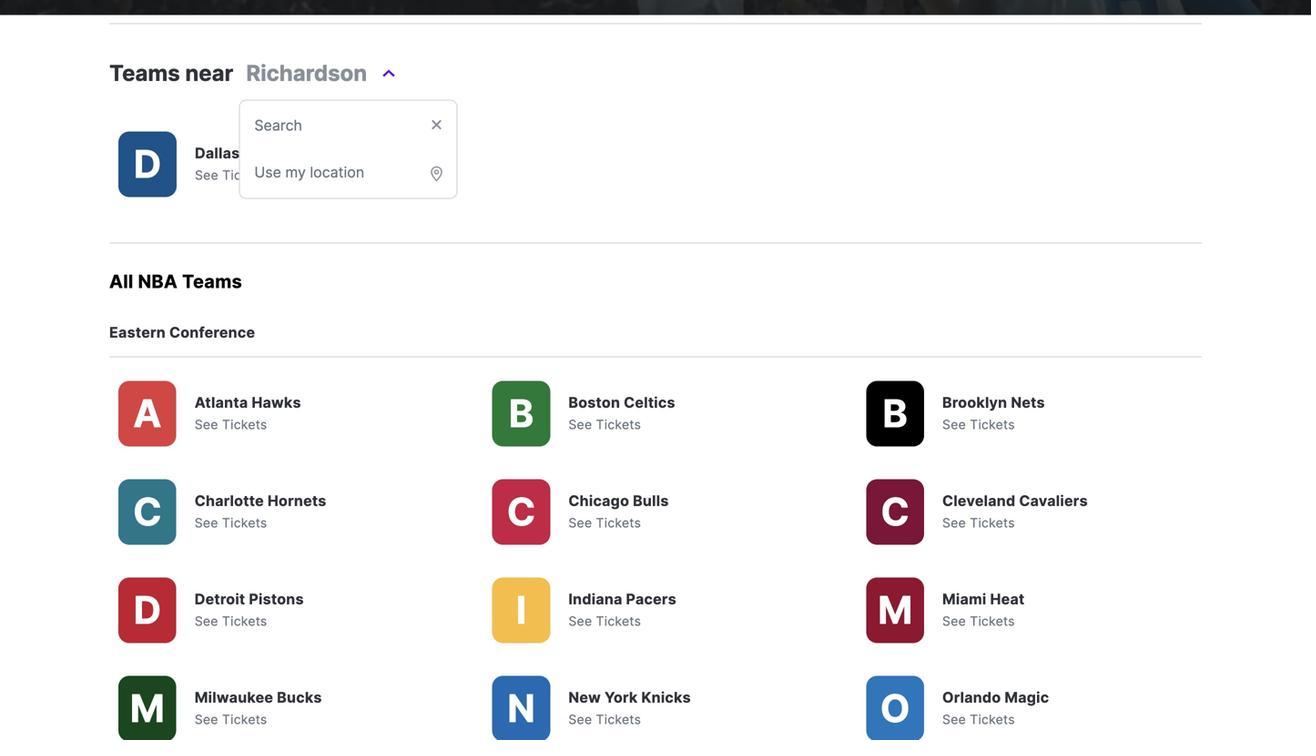 Task type: vqa. For each thing, say whether or not it's contained in the screenshot.
SEE associated with Charlotte Hornets
yes



Task type: locate. For each thing, give the bounding box(es) containing it.
see down chicago
[[569, 516, 592, 531]]

knicks
[[642, 689, 691, 707]]

tickets for cleveland
[[970, 516, 1015, 531]]

tickets for charlotte
[[222, 516, 267, 531]]

magic
[[1005, 689, 1050, 707]]

see inside boston celtics see tickets
[[569, 417, 592, 433]]

tickets down heat
[[970, 614, 1015, 629]]

tickets down brooklyn
[[970, 417, 1015, 433]]

tickets for detroit
[[222, 614, 267, 629]]

tickets inside atlanta hawks see tickets
[[222, 417, 267, 433]]

tickets for miami
[[970, 614, 1015, 629]]

see down dallas
[[195, 168, 219, 183]]

tickets inside dallas mavericks see tickets
[[222, 168, 268, 183]]

teams
[[109, 60, 180, 87], [182, 271, 242, 293]]

tickets for boston
[[596, 417, 641, 433]]

see inside brooklyn nets see tickets
[[943, 417, 966, 433]]

see inside milwaukee bucks see tickets
[[195, 712, 218, 728]]

tickets for indiana
[[596, 614, 641, 629]]

see for charlotte hornets
[[195, 516, 218, 531]]

celtics
[[624, 394, 676, 412]]

tickets inside orlando magic see tickets
[[970, 712, 1015, 728]]

tickets inside chicago bulls see tickets
[[596, 516, 641, 531]]

york
[[605, 689, 638, 707]]

see for chicago bulls
[[569, 516, 592, 531]]

milwaukee
[[195, 689, 273, 707]]

near
[[185, 60, 233, 87]]

see down atlanta
[[195, 417, 218, 433]]

see inside dallas mavericks see tickets
[[195, 168, 219, 183]]

tickets down boston
[[596, 417, 641, 433]]

see inside charlotte hornets see tickets
[[195, 516, 218, 531]]

tickets down cleveland
[[970, 516, 1015, 531]]

tickets inside cleveland cavaliers see tickets
[[970, 516, 1015, 531]]

tickets inside new york knicks see tickets
[[596, 712, 641, 728]]

tickets down detroit
[[222, 614, 267, 629]]

tickets down orlando
[[970, 712, 1015, 728]]

detroit
[[195, 591, 245, 608]]

tickets down milwaukee
[[222, 712, 267, 728]]

see inside indiana pacers see tickets
[[569, 614, 592, 629]]

see for brooklyn nets
[[943, 417, 966, 433]]

tickets inside detroit pistons see tickets
[[222, 614, 267, 629]]

see down the new
[[569, 712, 592, 728]]

see inside detroit pistons see tickets
[[195, 614, 218, 629]]

teams near
[[109, 60, 233, 87]]

see down brooklyn
[[943, 417, 966, 433]]

see down boston
[[569, 417, 592, 433]]

see down detroit
[[195, 614, 218, 629]]

tickets inside boston celtics see tickets
[[596, 417, 641, 433]]

atlanta hawks see tickets
[[195, 394, 301, 433]]

see inside chicago bulls see tickets
[[569, 516, 592, 531]]

see down charlotte
[[195, 516, 218, 531]]

see inside cleveland cavaliers see tickets
[[943, 516, 966, 531]]

tickets inside milwaukee bucks see tickets
[[222, 712, 267, 728]]

0 vertical spatial teams
[[109, 60, 180, 87]]

see inside orlando magic see tickets
[[943, 712, 966, 728]]

brooklyn nets see tickets
[[943, 394, 1045, 433]]

see down orlando
[[943, 712, 966, 728]]

tickets down chicago
[[596, 516, 641, 531]]

1 horizontal spatial teams
[[182, 271, 242, 293]]

tickets down york
[[596, 712, 641, 728]]

see inside atlanta hawks see tickets
[[195, 417, 218, 433]]

tickets
[[222, 168, 268, 183], [222, 417, 267, 433], [596, 417, 641, 433], [970, 417, 1015, 433], [222, 516, 267, 531], [596, 516, 641, 531], [970, 516, 1015, 531], [222, 614, 267, 629], [596, 614, 641, 629], [970, 614, 1015, 629], [222, 712, 267, 728], [596, 712, 641, 728], [970, 712, 1015, 728]]

see down cleveland
[[943, 516, 966, 531]]

nets
[[1011, 394, 1045, 412]]

charlotte
[[195, 492, 264, 510]]

see inside miami heat see tickets
[[943, 614, 966, 629]]

tickets inside brooklyn nets see tickets
[[970, 417, 1015, 433]]

all nba teams
[[109, 271, 242, 293]]

atlanta
[[195, 394, 248, 412]]

Search text field
[[240, 101, 417, 147]]

see down indiana
[[569, 614, 592, 629]]

see down miami
[[943, 614, 966, 629]]

tickets inside charlotte hornets see tickets
[[222, 516, 267, 531]]

teams up conference
[[182, 271, 242, 293]]

orlando
[[943, 689, 1001, 707]]

location
[[310, 164, 365, 181]]

dallas
[[195, 144, 240, 162]]

see down milwaukee
[[195, 712, 218, 728]]

use my location
[[254, 164, 365, 181]]

see
[[195, 168, 219, 183], [195, 417, 218, 433], [569, 417, 592, 433], [943, 417, 966, 433], [195, 516, 218, 531], [569, 516, 592, 531], [943, 516, 966, 531], [195, 614, 218, 629], [569, 614, 592, 629], [943, 614, 966, 629], [195, 712, 218, 728], [569, 712, 592, 728], [943, 712, 966, 728]]

chicago
[[569, 492, 630, 510]]

see for detroit pistons
[[195, 614, 218, 629]]

tickets down atlanta
[[222, 417, 267, 433]]

tickets down charlotte
[[222, 516, 267, 531]]

tickets inside indiana pacers see tickets
[[596, 614, 641, 629]]

tickets inside miami heat see tickets
[[970, 614, 1015, 629]]

chicago bulls see tickets
[[569, 492, 669, 531]]

teams left "near"
[[109, 60, 180, 87]]

see for boston celtics
[[569, 417, 592, 433]]

brooklyn
[[943, 394, 1008, 412]]

tickets down dallas
[[222, 168, 268, 183]]

see for orlando magic
[[943, 712, 966, 728]]

tickets down indiana
[[596, 614, 641, 629]]

boston celtics see tickets
[[569, 394, 676, 433]]



Task type: describe. For each thing, give the bounding box(es) containing it.
new
[[569, 689, 601, 707]]

heat
[[991, 591, 1025, 608]]

1 vertical spatial teams
[[182, 271, 242, 293]]

boston
[[569, 394, 620, 412]]

bulls
[[633, 492, 669, 510]]

tickets for orlando
[[970, 712, 1015, 728]]

richardson
[[246, 60, 367, 87]]

milwaukee bucks see tickets
[[195, 689, 322, 728]]

detroit pistons see tickets
[[195, 591, 304, 629]]

tickets for milwaukee
[[222, 712, 267, 728]]

pistons
[[249, 591, 304, 608]]

hornets
[[268, 492, 327, 510]]

0 horizontal spatial teams
[[109, 60, 180, 87]]

see for atlanta hawks
[[195, 417, 218, 433]]

conference
[[169, 324, 255, 342]]

see inside new york knicks see tickets
[[569, 712, 592, 728]]

miami
[[943, 591, 987, 608]]

cleveland cavaliers see tickets
[[943, 492, 1088, 531]]

miami heat see tickets
[[943, 591, 1025, 629]]

orlando magic see tickets
[[943, 689, 1050, 728]]

pacers
[[626, 591, 677, 608]]

cleveland
[[943, 492, 1016, 510]]

see for cleveland cavaliers
[[943, 516, 966, 531]]

cavaliers
[[1020, 492, 1088, 510]]

my
[[285, 164, 306, 181]]

eastern
[[109, 324, 166, 342]]

tickets for brooklyn
[[970, 417, 1015, 433]]

see for miami heat
[[943, 614, 966, 629]]

hawks
[[252, 394, 301, 412]]

see for indiana pacers
[[569, 614, 592, 629]]

charlotte hornets see tickets
[[195, 492, 327, 531]]

indiana pacers see tickets
[[569, 591, 677, 629]]

use
[[254, 164, 281, 181]]

dallas mavericks see tickets
[[195, 144, 319, 183]]

nba
[[138, 271, 178, 293]]

all
[[109, 271, 134, 293]]

tickets for atlanta
[[222, 417, 267, 433]]

bucks
[[277, 689, 322, 707]]

new york knicks see tickets
[[569, 689, 691, 728]]

eastern conference
[[109, 324, 255, 342]]

see for milwaukee bucks
[[195, 712, 218, 728]]

mavericks
[[243, 144, 319, 162]]

see for dallas mavericks
[[195, 168, 219, 183]]

indiana
[[569, 591, 623, 608]]

tickets for chicago
[[596, 516, 641, 531]]

tickets for dallas
[[222, 168, 268, 183]]



